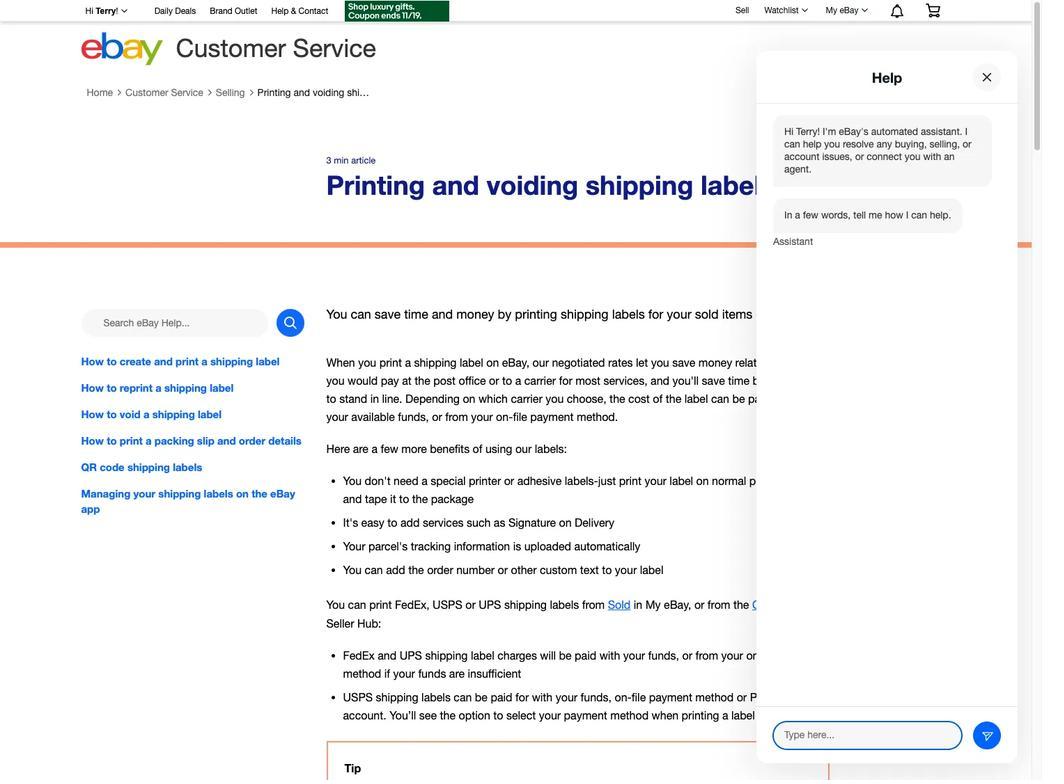 Task type: vqa. For each thing, say whether or not it's contained in the screenshot.
gauges
no



Task type: locate. For each thing, give the bounding box(es) containing it.
and inside the 3 min article printing and voiding shipping labels
[[432, 170, 479, 201]]

the inside usps shipping labels can be paid for with your funds, on-file payment method or paypal account. you'll see the option to select your payment method when printing a label
[[440, 710, 456, 722]]

my
[[826, 6, 837, 15], [646, 599, 661, 612]]

3 how from the top
[[81, 408, 104, 421]]

0 vertical spatial printing
[[257, 87, 291, 98]]

you up when
[[326, 307, 347, 322]]

your funds, inside usps shipping labels can be paid for with your funds, on-file payment method or paypal account. you'll see the option to select your payment method when printing a label
[[556, 691, 612, 704]]

0 vertical spatial file
[[513, 411, 527, 424]]

paypal
[[750, 691, 784, 704]]

print up pay on the top left of the page
[[379, 357, 402, 369]]

print for you can print fedex, usps or ups shipping labels from sold in my ebay, or from the orders page
[[369, 599, 392, 612]]

the inside managing your shipping labels on the ebay app
[[252, 487, 267, 500]]

2 horizontal spatial be
[[732, 393, 745, 406]]

package
[[431, 494, 474, 506]]

few inside printing and voiding shipping labels main content
[[381, 443, 398, 456]]

0 vertical spatial money
[[456, 307, 494, 322]]

be up option
[[475, 691, 488, 704]]

0 vertical spatial on-
[[496, 411, 513, 424]]

labels inside usps shipping labels can be paid for with your funds, on-file payment method or paypal account. you'll see the option to select your payment method when printing a label
[[422, 691, 451, 704]]

to right it
[[399, 494, 409, 506]]

with inside usps shipping labels can be paid for with your funds, on-file payment method or paypal account. you'll see the option to select your payment method when printing a label
[[532, 691, 553, 704]]

voiding inside the 3 min article printing and voiding shipping labels
[[487, 170, 578, 201]]

need
[[394, 475, 418, 488]]

service down contact
[[293, 33, 376, 63]]

few inside the help region
[[803, 209, 819, 221]]

printer
[[469, 475, 501, 488], [749, 475, 782, 488]]

how left 'create'
[[81, 355, 104, 368]]

service inside printing and voiding shipping labels main content
[[171, 87, 203, 98]]

1 horizontal spatial hi
[[784, 126, 794, 137]]

1 horizontal spatial order
[[427, 565, 453, 577]]

paid inside fedex and ups shipping label charges will be paid with your funds, or from your on-file payment method if your funds are insufficient
[[575, 650, 596, 662]]

how to void a shipping label
[[81, 408, 222, 421]]

be
[[732, 393, 745, 406], [559, 650, 572, 662], [475, 691, 488, 704]]

stand
[[339, 393, 367, 406]]

on down the qr code shipping labels link
[[236, 487, 249, 500]]

ebay inside managing your shipping labels on the ebay app
[[270, 487, 295, 500]]

customer service inside printing and voiding shipping labels main content
[[125, 87, 203, 98]]

hi
[[85, 6, 93, 16], [784, 126, 794, 137]]

0 vertical spatial time
[[404, 307, 428, 322]]

brand outlet link
[[210, 4, 257, 20]]

our right using
[[515, 443, 532, 456]]

shipping inside when you print a shipping label on ebay, our negotiated rates let you save money relative to what you would pay at the post office or to a carrier for most services, and you'll save time by not having to stand in line. depending on which carrier you choose, the cost of the label can be paid for from your available funds, or from your on-file payment method.
[[414, 357, 457, 369]]

on inside managing your shipping labels on the ebay app
[[236, 487, 249, 500]]

the
[[415, 375, 430, 387], [610, 393, 625, 406], [666, 393, 681, 406], [252, 487, 267, 500], [412, 494, 428, 506], [408, 565, 424, 577], [733, 599, 749, 612], [440, 710, 456, 722]]

pay
[[381, 375, 399, 387]]

to up 'not' at the right of the page
[[774, 357, 784, 369]]

are right the here
[[353, 443, 368, 456]]

1 vertical spatial save
[[672, 357, 696, 369]]

0 horizontal spatial in
[[370, 393, 379, 406]]

ebay
[[840, 6, 859, 15], [270, 487, 295, 500]]

normal
[[712, 475, 746, 488]]

to inside usps shipping labels can be paid for with your funds, on-file payment method or paypal account. you'll see the option to select your payment method when printing a label
[[493, 710, 503, 722]]

carrier
[[524, 375, 556, 387], [511, 393, 543, 406]]

let
[[636, 357, 648, 369]]

your inside you don't need a special printer or adhesive labels-just print your label on normal printer paper and tape it to the package
[[645, 475, 667, 488]]

on
[[756, 307, 770, 322], [486, 357, 499, 369], [463, 393, 475, 406], [696, 475, 709, 488], [236, 487, 249, 500], [559, 517, 572, 530]]

hi terry! i'm ebay's automated assistant. i can help you resolve any buying, selling, or account issues, or connect you with an agent.
[[784, 126, 972, 175]]

1 horizontal spatial service
[[293, 33, 376, 63]]

0 horizontal spatial printing
[[515, 307, 557, 322]]

you'll
[[673, 375, 699, 387]]

help inside help & contact link
[[271, 6, 289, 16]]

in right sold
[[634, 599, 642, 612]]

ups up your funds
[[400, 650, 422, 662]]

1 vertical spatial customer
[[125, 87, 168, 98]]

you can add the order number or other custom text to your label
[[343, 565, 664, 577]]

0 vertical spatial few
[[803, 209, 819, 221]]

2 horizontal spatial on-
[[746, 650, 763, 662]]

print down void
[[120, 434, 143, 447]]

0 vertical spatial i
[[965, 126, 968, 137]]

to up which
[[502, 375, 512, 387]]

2 vertical spatial with
[[532, 691, 553, 704]]

how for how to reprint a shipping label
[[81, 381, 104, 394]]

save
[[375, 307, 401, 322], [672, 357, 696, 369], [702, 375, 725, 387]]

0 horizontal spatial your funds,
[[556, 691, 612, 704]]

method down fedex
[[343, 668, 381, 680]]

daily
[[154, 6, 173, 16]]

and inside you don't need a special printer or adhesive labels-just print your label on normal printer paper and tape it to the package
[[343, 494, 362, 506]]

printer down using
[[469, 475, 501, 488]]

a right void
[[143, 408, 149, 421]]

help up automated
[[872, 69, 902, 85]]

1 vertical spatial be
[[559, 650, 572, 662]]

1 vertical spatial time
[[728, 375, 750, 387]]

1 vertical spatial usps
[[343, 691, 373, 704]]

print inside when you print a shipping label on ebay, our negotiated rates let you save money relative to what you would pay at the post office or to a carrier for most services, and you'll save time by not having to stand in line. depending on which carrier you choose, the cost of the label can be paid for from your available funds, or from your on-file payment method.
[[379, 357, 402, 369]]

my inside printing and voiding shipping labels main content
[[646, 599, 661, 612]]

0 vertical spatial with
[[923, 151, 941, 162]]

&
[[291, 6, 296, 16]]

1 horizontal spatial in
[[634, 599, 642, 612]]

printing right when
[[682, 710, 719, 722]]

option
[[459, 710, 490, 722]]

printing inside the 3 min article printing and voiding shipping labels
[[326, 170, 425, 201]]

save up you'll
[[672, 357, 696, 369]]

0 vertical spatial customer service
[[176, 33, 376, 63]]

help inside region
[[872, 69, 902, 85]]

2 printer from the left
[[749, 475, 782, 488]]

payment down fedex and ups shipping label charges will be paid with your funds, or from your on-file payment method if your funds are insufficient
[[564, 710, 607, 722]]

in seller hub:
[[326, 599, 826, 630]]

by inside when you print a shipping label on ebay, our negotiated rates let you save money relative to what you would pay at the post office or to a carrier for most services, and you'll save time by not having to stand in line. depending on which carrier you choose, the cost of the label can be paid for from your available funds, or from your on-file payment method.
[[753, 375, 765, 387]]

by
[[498, 307, 512, 322], [753, 375, 765, 387]]

you down the your
[[343, 565, 362, 577]]

1 horizontal spatial time
[[728, 375, 750, 387]]

0 horizontal spatial paid
[[491, 691, 512, 704]]

customer down brand outlet 'link'
[[176, 33, 286, 63]]

signature
[[508, 517, 556, 530]]

Search eBay Help... text field
[[81, 309, 268, 337]]

1 horizontal spatial of
[[653, 393, 663, 406]]

usps right fedex,
[[433, 599, 462, 612]]

or inside you don't need a special printer or adhesive labels-just print your label on normal printer paper and tape it to the package
[[504, 475, 514, 488]]

0 horizontal spatial on-
[[496, 411, 513, 424]]

customer service inside 'banner'
[[176, 33, 376, 63]]

tape
[[365, 494, 387, 506]]

can inside hi terry! i'm ebay's automated assistant. i can help you resolve any buying, selling, or account issues, or connect you with an agent.
[[784, 139, 800, 150]]

print right just
[[619, 475, 642, 488]]

0 vertical spatial ups
[[479, 599, 501, 612]]

more
[[401, 443, 427, 456]]

i right the assistant.
[[965, 126, 968, 137]]

a left packing
[[146, 434, 152, 447]]

sold link
[[608, 599, 631, 612]]

of left using
[[473, 443, 482, 456]]

be down relative
[[732, 393, 745, 406]]

help.
[[930, 209, 951, 221]]

on down office at the left top of the page
[[463, 393, 475, 406]]

1 horizontal spatial by
[[753, 375, 765, 387]]

a up "how to reprint a shipping label" link
[[202, 355, 208, 368]]

on- inside usps shipping labels can be paid for with your funds, on-file payment method or paypal account. you'll see the option to select your payment method when printing a label
[[615, 691, 632, 704]]

service left 'selling'
[[171, 87, 203, 98]]

0 vertical spatial paid
[[748, 393, 770, 406]]

1 horizontal spatial voiding
[[487, 170, 578, 201]]

customer right home
[[125, 87, 168, 98]]

0 vertical spatial by
[[498, 307, 512, 322]]

ebay inside the account "navigation"
[[840, 6, 859, 15]]

1 vertical spatial your funds,
[[556, 691, 612, 704]]

you
[[326, 307, 347, 322], [343, 475, 362, 488], [343, 565, 362, 577], [326, 599, 345, 612]]

paid right will
[[575, 650, 596, 662]]

assistant.
[[921, 126, 963, 137]]

method inside fedex and ups shipping label charges will be paid with your funds, or from your on-file payment method if your funds are insufficient
[[343, 668, 381, 680]]

0 vertical spatial carrier
[[524, 375, 556, 387]]

print up the hub:
[[369, 599, 392, 612]]

2 horizontal spatial with
[[923, 151, 941, 162]]

in inside when you print a shipping label on ebay, our negotiated rates let you save money relative to what you would pay at the post office or to a carrier for most services, and you'll save time by not having to stand in line. depending on which carrier you choose, the cost of the label can be paid for from your available funds, or from your on-file payment method.
[[370, 393, 379, 406]]

your parcel's tracking information is uploaded automatically
[[343, 541, 640, 553]]

brand outlet
[[210, 6, 257, 16]]

payment up labels:
[[530, 411, 574, 424]]

0 horizontal spatial method
[[343, 668, 381, 680]]

for up the select
[[515, 691, 529, 704]]

in right page
[[817, 599, 826, 612]]

2 horizontal spatial paid
[[748, 393, 770, 406]]

on- up paypal
[[746, 650, 763, 662]]

money inside when you print a shipping label on ebay, our negotiated rates let you save money relative to what you would pay at the post office or to a carrier for most services, and you'll save time by not having to stand in line. depending on which carrier you choose, the cost of the label can be paid for from your available funds, or from your on-file payment method.
[[699, 357, 732, 369]]

hi inside hi terry! i'm ebay's automated assistant. i can help you resolve any buying, selling, or account issues, or connect you with an agent.
[[784, 126, 794, 137]]

how up qr
[[81, 434, 104, 447]]

funds,
[[398, 411, 429, 424]]

be right will
[[559, 650, 572, 662]]

sold
[[608, 599, 631, 612]]

ebay right watchlist link
[[840, 6, 859, 15]]

void
[[120, 408, 141, 421]]

print
[[176, 355, 199, 368], [379, 357, 402, 369], [120, 434, 143, 447], [619, 475, 642, 488], [369, 599, 392, 612]]

1 vertical spatial file
[[763, 650, 778, 662]]

hub:
[[357, 618, 381, 630]]

1 horizontal spatial our
[[533, 357, 549, 369]]

for
[[648, 307, 663, 322], [559, 375, 572, 387], [773, 393, 786, 406], [515, 691, 529, 704]]

ebay, up which
[[502, 357, 530, 369]]

help left &
[[271, 6, 289, 16]]

carrier down negotiated
[[524, 375, 556, 387]]

our
[[533, 357, 549, 369], [515, 443, 532, 456]]

to left stand
[[326, 393, 336, 406]]

method left paypal
[[695, 691, 734, 704]]

0 vertical spatial hi
[[85, 6, 93, 16]]

0 vertical spatial of
[[653, 393, 663, 406]]

1 how from the top
[[81, 355, 104, 368]]

how
[[885, 209, 903, 221]]

my right sold
[[646, 599, 661, 612]]

depending
[[405, 393, 460, 406]]

2 horizontal spatial method
[[695, 691, 734, 704]]

how to create and print a shipping label link
[[81, 354, 304, 369]]

1 horizontal spatial help
[[872, 69, 902, 85]]

our left negotiated
[[533, 357, 549, 369]]

2 vertical spatial paid
[[491, 691, 512, 704]]

1 horizontal spatial i
[[965, 126, 968, 137]]

office
[[459, 375, 486, 387]]

print inside you don't need a special printer or adhesive labels-just print your label on normal printer paper and tape it to the package
[[619, 475, 642, 488]]

are right your funds
[[449, 668, 465, 680]]

2 vertical spatial file
[[632, 691, 646, 704]]

ebay down the details
[[270, 487, 295, 500]]

can
[[784, 139, 800, 150], [911, 209, 927, 221], [351, 307, 371, 322], [711, 393, 729, 406], [365, 565, 383, 577], [348, 599, 366, 612], [454, 691, 472, 704]]

hi for hi terry! i'm ebay's automated assistant. i can help you resolve any buying, selling, or account issues, or connect you with an agent.
[[784, 126, 794, 137]]

1 vertical spatial on-
[[746, 650, 763, 662]]

paid down 'not' at the right of the page
[[748, 393, 770, 406]]

home
[[87, 87, 113, 98]]

save up pay on the top left of the page
[[375, 307, 401, 322]]

1 horizontal spatial few
[[803, 209, 819, 221]]

our inside when you print a shipping label on ebay, our negotiated rates let you save money relative to what you would pay at the post office or to a carrier for most services, and you'll save time by not having to stand in line. depending on which carrier you choose, the cost of the label can be paid for from your available funds, or from your on-file payment method.
[[533, 357, 549, 369]]

article
[[351, 156, 376, 166]]

print for how to print a packing slip and order details
[[120, 434, 143, 447]]

issues,
[[822, 151, 853, 162]]

you inside you don't need a special printer or adhesive labels-just print your label on normal printer paper and tape it to the package
[[343, 475, 362, 488]]

1 vertical spatial printing
[[682, 710, 719, 722]]

ups
[[479, 599, 501, 612], [400, 650, 422, 662]]

usps inside usps shipping labels can be paid for with your funds, on-file payment method or paypal account. you'll see the option to select your payment method when printing a label
[[343, 691, 373, 704]]

you for you don't need a special printer or adhesive labels-just print your label on normal printer paper and tape it to the package
[[343, 475, 362, 488]]

1 horizontal spatial my
[[826, 6, 837, 15]]

labels inside managing your shipping labels on the ebay app
[[204, 487, 233, 500]]

1 horizontal spatial method
[[610, 710, 649, 722]]

managing your shipping labels on the ebay app
[[81, 487, 295, 515]]

printing right 'selling'
[[257, 87, 291, 98]]

a right need
[[422, 475, 428, 488]]

from
[[789, 393, 812, 406], [445, 411, 468, 424], [582, 599, 605, 612], [708, 599, 730, 612], [696, 650, 718, 662]]

customer service banner
[[78, 0, 951, 70]]

printing down article
[[326, 170, 425, 201]]

0 vertical spatial our
[[533, 357, 549, 369]]

printing up negotiated
[[515, 307, 557, 322]]

you for you can add the order number or other custom text to your label
[[343, 565, 362, 577]]

don't
[[365, 475, 391, 488]]

usps up account.
[[343, 691, 373, 704]]

it's easy to add services such as signature on delivery
[[343, 517, 614, 530]]

service inside 'banner'
[[293, 33, 376, 63]]

custom
[[540, 565, 577, 577]]

my ebay
[[826, 6, 859, 15]]

i inside hi terry! i'm ebay's automated assistant. i can help you resolve any buying, selling, or account issues, or connect you with an agent.
[[965, 126, 968, 137]]

fedex and ups shipping label charges will be paid with your funds, or from your on-file payment method if your funds are insufficient
[[343, 650, 824, 680]]

you left don't
[[343, 475, 362, 488]]

customer service down &
[[176, 33, 376, 63]]

order left the details
[[239, 434, 266, 447]]

few right in
[[803, 209, 819, 221]]

0 horizontal spatial our
[[515, 443, 532, 456]]

help for help & contact
[[271, 6, 289, 16]]

the inside you don't need a special printer or adhesive labels-just print your label on normal printer paper and tape it to the package
[[412, 494, 428, 506]]

in
[[784, 209, 792, 221]]

your funds
[[393, 668, 446, 680]]

1 vertical spatial ups
[[400, 650, 422, 662]]

ebay, right sold
[[664, 599, 691, 612]]

to inside you don't need a special printer or adhesive labels-just print your label on normal printer paper and tape it to the package
[[399, 494, 409, 506]]

for inside usps shipping labels can be paid for with your funds, on-file payment method or paypal account. you'll see the option to select your payment method when printing a label
[[515, 691, 529, 704]]

1 vertical spatial help
[[872, 69, 902, 85]]

or inside usps shipping labels can be paid for with your funds, on-file payment method or paypal account. you'll see the option to select your payment method when printing a label
[[737, 691, 747, 704]]

0 horizontal spatial hi
[[85, 6, 93, 16]]

4 how from the top
[[81, 434, 104, 447]]

order
[[239, 434, 266, 447], [427, 565, 453, 577]]

1 horizontal spatial are
[[449, 668, 465, 680]]

watchlist link
[[757, 2, 814, 19]]

in
[[370, 393, 379, 406], [634, 599, 642, 612], [817, 599, 826, 612]]

a right when
[[722, 710, 728, 722]]

time
[[404, 307, 428, 322], [728, 375, 750, 387]]

create
[[120, 355, 151, 368]]

0 horizontal spatial be
[[475, 691, 488, 704]]

in left line.
[[370, 393, 379, 406]]

printer left 'paper' on the bottom of page
[[749, 475, 782, 488]]

add up tracking at bottom
[[400, 517, 420, 530]]

1 vertical spatial money
[[699, 357, 732, 369]]

1 vertical spatial by
[[753, 375, 765, 387]]

orders
[[752, 599, 786, 612]]

0 vertical spatial are
[[353, 443, 368, 456]]

1 horizontal spatial on-
[[615, 691, 632, 704]]

order down tracking at bottom
[[427, 565, 453, 577]]

of inside when you print a shipping label on ebay, our negotiated rates let you save money relative to what you would pay at the post office or to a carrier for most services, and you'll save time by not having to stand in line. depending on which carrier you choose, the cost of the label can be paid for from your available funds, or from your on-file payment method.
[[653, 393, 663, 406]]

1 vertical spatial printing
[[326, 170, 425, 201]]

how left reprint
[[81, 381, 104, 394]]

for down negotiated
[[559, 375, 572, 387]]

2 horizontal spatial file
[[763, 650, 778, 662]]

words,
[[821, 209, 851, 221]]

your funds, down sold link
[[623, 650, 679, 662]]

1 vertical spatial ebay
[[270, 487, 295, 500]]

0 vertical spatial customer
[[176, 33, 286, 63]]

ebay,
[[502, 357, 530, 369], [664, 599, 691, 612]]

0 vertical spatial my
[[826, 6, 837, 15]]

your funds, down fedex and ups shipping label charges will be paid with your funds, or from your on-file payment method if your funds are insufficient
[[556, 691, 612, 704]]

paid down insufficient
[[491, 691, 512, 704]]

1 vertical spatial service
[[171, 87, 203, 98]]

0 vertical spatial ebay
[[840, 6, 859, 15]]

money up you'll
[[699, 357, 732, 369]]

0 horizontal spatial customer
[[125, 87, 168, 98]]

0 horizontal spatial order
[[239, 434, 266, 447]]

can inside when you print a shipping label on ebay, our negotiated rates let you save money relative to what you would pay at the post office or to a carrier for most services, and you'll save time by not having to stand in line. depending on which carrier you choose, the cost of the label can be paid for from your available funds, or from your on-file payment method.
[[711, 393, 729, 406]]

0 vertical spatial be
[[732, 393, 745, 406]]

resolve
[[843, 139, 874, 150]]

ups down "you can add the order number or other custom text to your label"
[[479, 599, 501, 612]]

1 vertical spatial our
[[515, 443, 532, 456]]

a right in
[[795, 209, 800, 221]]

tell
[[853, 209, 866, 221]]

1 printer from the left
[[469, 475, 501, 488]]

0 vertical spatial service
[[293, 33, 376, 63]]

paper
[[785, 475, 814, 488]]

1 horizontal spatial your funds,
[[623, 650, 679, 662]]

1 horizontal spatial money
[[699, 357, 732, 369]]

0 horizontal spatial few
[[381, 443, 398, 456]]

labels inside the 3 min article printing and voiding shipping labels
[[701, 170, 775, 201]]

customer service right home
[[125, 87, 203, 98]]

app
[[81, 503, 100, 515]]

0 horizontal spatial help
[[271, 6, 289, 16]]

payment inside fedex and ups shipping label charges will be paid with your funds, or from your on-file payment method if your funds are insufficient
[[781, 650, 824, 662]]

payment down page
[[781, 650, 824, 662]]

2 horizontal spatial in
[[817, 599, 826, 612]]

0 horizontal spatial my
[[646, 599, 661, 612]]

at
[[402, 375, 412, 387]]

hi for hi terry !
[[85, 6, 93, 16]]

0 horizontal spatial printer
[[469, 475, 501, 488]]

0 vertical spatial ebay,
[[502, 357, 530, 369]]

if
[[384, 668, 390, 680]]

time up the at
[[404, 307, 428, 322]]

help for help
[[872, 69, 902, 85]]

1 horizontal spatial file
[[632, 691, 646, 704]]

1 vertical spatial with
[[600, 650, 620, 662]]

hi inside the account "navigation"
[[85, 6, 93, 16]]

how to create and print a shipping label
[[81, 355, 280, 368]]

Let me know what you would like to do text field
[[773, 722, 962, 750]]

to left the select
[[493, 710, 503, 722]]

be inside when you print a shipping label on ebay, our negotiated rates let you save money relative to what you would pay at the post office or to a carrier for most services, and you'll save time by not having to stand in line. depending on which carrier you choose, the cost of the label can be paid for from your available funds, or from your on-file payment method.
[[732, 393, 745, 406]]

you down "buying,"
[[905, 151, 921, 162]]

in inside in seller hub:
[[817, 599, 826, 612]]

on left normal
[[696, 475, 709, 488]]

0 horizontal spatial service
[[171, 87, 203, 98]]

ebay, inside when you print a shipping label on ebay, our negotiated rates let you save money relative to what you would pay at the post office or to a carrier for most services, and you'll save time by not having to stand in line. depending on which carrier you choose, the cost of the label can be paid for from your available funds, or from your on-file payment method.
[[502, 357, 530, 369]]

0 horizontal spatial i
[[906, 209, 909, 221]]

of right "cost"
[[653, 393, 663, 406]]

hi left the terry!
[[784, 126, 794, 137]]

your inside usps shipping labels can be paid for with your funds, on-file payment method or paypal account. you'll see the option to select your payment method when printing a label
[[539, 710, 561, 722]]

2 how from the top
[[81, 381, 104, 394]]

hi terry !
[[85, 6, 118, 16]]

ups inside fedex and ups shipping label charges will be paid with your funds, or from your on-file payment method if your funds are insufficient
[[400, 650, 422, 662]]

our for negotiated
[[533, 357, 549, 369]]

1 horizontal spatial printer
[[749, 475, 782, 488]]

sell
[[736, 5, 749, 15]]

i right how
[[906, 209, 909, 221]]

i
[[965, 126, 968, 137], [906, 209, 909, 221]]

0 vertical spatial order
[[239, 434, 266, 447]]

on- down which
[[496, 411, 513, 424]]

brand
[[210, 6, 232, 16]]

insufficient
[[468, 668, 521, 680]]

method left when
[[610, 710, 649, 722]]

charges
[[498, 650, 537, 662]]

0 vertical spatial save
[[375, 307, 401, 322]]

when
[[652, 710, 679, 722]]



Task type: describe. For each thing, give the bounding box(es) containing it.
on left delivery
[[559, 517, 572, 530]]

!
[[116, 6, 118, 16]]

label inside you don't need a special printer or adhesive labels-just print your label on normal printer paper and tape it to the package
[[670, 475, 693, 488]]

your inside managing your shipping labels on the ebay app
[[133, 487, 155, 500]]

2 vertical spatial save
[[702, 375, 725, 387]]

my inside the account "navigation"
[[826, 6, 837, 15]]

be inside usps shipping labels can be paid for with your funds, on-file payment method or paypal account. you'll see the option to select your payment method when printing a label
[[475, 691, 488, 704]]

which
[[479, 393, 508, 406]]

here are a few more benefits of using our labels:
[[326, 443, 567, 456]]

help heading
[[872, 69, 902, 85]]

you left choose,
[[546, 393, 564, 406]]

can inside usps shipping labels can be paid for with your funds, on-file payment method or paypal account. you'll see the option to select your payment method when printing a label
[[454, 691, 472, 704]]

payment inside when you print a shipping label on ebay, our negotiated rates let you save money relative to what you would pay at the post office or to a carrier for most services, and you'll save time by not having to stand in line. depending on which carrier you choose, the cost of the label can be paid for from your available funds, or from your on-file payment method.
[[530, 411, 574, 424]]

1 vertical spatial i
[[906, 209, 909, 221]]

here
[[326, 443, 350, 456]]

to left reprint
[[107, 381, 117, 394]]

account navigation
[[78, 0, 951, 24]]

paid inside usps shipping labels can be paid for with your funds, on-file payment method or paypal account. you'll see the option to select your payment method when printing a label
[[491, 691, 512, 704]]

tracking
[[411, 541, 451, 553]]

it's
[[343, 517, 358, 530]]

as
[[494, 517, 505, 530]]

file inside usps shipping labels can be paid for with your funds, on-file payment method or paypal account. you'll see the option to select your payment method when printing a label
[[632, 691, 646, 704]]

print for when you print a shipping label on ebay, our negotiated rates let you save money relative to what you would pay at the post office or to a carrier for most services, and you'll save time by not having to stand in line. depending on which carrier you choose, the cost of the label can be paid for from your available funds, or from your on-file payment method.
[[379, 357, 402, 369]]

me
[[869, 209, 882, 221]]

watchlist
[[765, 6, 799, 15]]

text
[[580, 565, 599, 577]]

shipping inside the 3 min article printing and voiding shipping labels
[[586, 170, 693, 201]]

how for how to print a packing slip and order details
[[81, 434, 104, 447]]

assistant
[[773, 236, 813, 247]]

a inside the help region
[[795, 209, 800, 221]]

you up would
[[358, 357, 376, 369]]

connect
[[867, 151, 902, 162]]

your funds, inside fedex and ups shipping label charges will be paid with your funds, or from your on-file payment method if your funds are insufficient
[[623, 650, 679, 662]]

other
[[511, 565, 537, 577]]

or inside fedex and ups shipping label charges will be paid with your funds, or from your on-file payment method if your funds are insufficient
[[682, 650, 692, 662]]

details
[[268, 434, 302, 447]]

qr
[[81, 461, 97, 474]]

selling
[[216, 87, 245, 98]]

to right easy
[[387, 517, 397, 530]]

terry
[[96, 6, 116, 16]]

uploaded
[[524, 541, 571, 553]]

available
[[351, 411, 395, 424]]

fedex
[[343, 650, 375, 662]]

0 horizontal spatial of
[[473, 443, 482, 456]]

shipping inside fedex and ups shipping label charges will be paid with your funds, or from your on-file payment method if your funds are insufficient
[[425, 650, 468, 662]]

0 horizontal spatial money
[[456, 307, 494, 322]]

you don't need a special printer or adhesive labels-just print your label on normal printer paper and tape it to the package
[[343, 475, 814, 506]]

label inside fedex and ups shipping label charges will be paid with your funds, or from your on-file payment method if your funds are insufficient
[[471, 650, 494, 662]]

for left sold
[[648, 307, 663, 322]]

1 vertical spatial ebay,
[[664, 599, 691, 612]]

1 vertical spatial carrier
[[511, 393, 543, 406]]

you down when
[[326, 375, 345, 387]]

are inside fedex and ups shipping label charges will be paid with your funds, or from your on-file payment method if your funds are insufficient
[[449, 668, 465, 680]]

reprint
[[120, 381, 153, 394]]

customer service link
[[125, 87, 203, 98]]

file inside when you print a shipping label on ebay, our negotiated rates let you save money relative to what you would pay at the post office or to a carrier for most services, and you'll save time by not having to stand in line. depending on which carrier you choose, the cost of the label can be paid for from your available funds, or from your on-file payment method.
[[513, 411, 527, 424]]

1 vertical spatial add
[[386, 565, 405, 577]]

usps shipping labels can be paid for with your funds, on-file payment method or paypal account. you'll see the option to select your payment method when printing a label
[[343, 691, 784, 722]]

delivery
[[575, 517, 614, 530]]

qr code shipping labels
[[81, 461, 202, 474]]

help
[[803, 139, 822, 150]]

0 vertical spatial printing
[[515, 307, 557, 322]]

to right text
[[602, 565, 612, 577]]

with inside hi terry! i'm ebay's automated assistant. i can help you resolve any buying, selling, or account issues, or connect you with an agent.
[[923, 151, 941, 162]]

selling link
[[216, 87, 245, 98]]

help & contact
[[271, 6, 328, 16]]

1 vertical spatial order
[[427, 565, 453, 577]]

a up the at
[[405, 357, 411, 369]]

3
[[326, 156, 331, 166]]

on- inside when you print a shipping label on ebay, our negotiated rates let you save money relative to what you would pay at the post office or to a carrier for most services, and you'll save time by not having to stand in line. depending on which carrier you choose, the cost of the label can be paid for from your available funds, or from your on-file payment method.
[[496, 411, 513, 424]]

your shopping cart image
[[925, 3, 941, 17]]

on- inside fedex and ups shipping label charges will be paid with your funds, or from your on-file payment method if your funds are insufficient
[[746, 650, 763, 662]]

customer inside 'banner'
[[176, 33, 286, 63]]

with inside fedex and ups shipping label charges will be paid with your funds, or from your on-file payment method if your funds are insufficient
[[600, 650, 620, 662]]

for down 'not' at the right of the page
[[773, 393, 786, 406]]

time inside when you print a shipping label on ebay, our negotiated rates let you save money relative to what you would pay at the post office or to a carrier for most services, and you'll save time by not having to stand in line. depending on which carrier you choose, the cost of the label can be paid for from your available funds, or from your on-file payment method.
[[728, 375, 750, 387]]

daily deals link
[[154, 4, 196, 20]]

any
[[877, 139, 892, 150]]

0 horizontal spatial printing
[[257, 87, 291, 98]]

orders page link
[[752, 599, 814, 612]]

you right let
[[651, 357, 669, 369]]

printing inside usps shipping labels can be paid for with your funds, on-file payment method or paypal account. you'll see the option to select your payment method when printing a label
[[682, 710, 719, 722]]

would
[[348, 375, 378, 387]]

how to reprint a shipping label
[[81, 381, 234, 394]]

a right office at the left top of the page
[[515, 375, 521, 387]]

a down available at the bottom of page
[[372, 443, 378, 456]]

on right items
[[756, 307, 770, 322]]

daily deals
[[154, 6, 196, 16]]

you for you can save time and money by printing shipping labels for your sold items on ebay.
[[326, 307, 347, 322]]

0 vertical spatial add
[[400, 517, 420, 530]]

file inside fedex and ups shipping label charges will be paid with your funds, or from your on-file payment method if your funds are insufficient
[[763, 650, 778, 662]]

terry!
[[796, 126, 820, 137]]

3 min article printing and voiding shipping labels
[[326, 156, 775, 201]]

2 vertical spatial method
[[610, 710, 649, 722]]

and inside fedex and ups shipping label charges will be paid with your funds, or from your on-file payment method if your funds are insufficient
[[378, 650, 397, 662]]

to left void
[[107, 408, 117, 421]]

0 horizontal spatial by
[[498, 307, 512, 322]]

0 horizontal spatial time
[[404, 307, 428, 322]]

label inside usps shipping labels can be paid for with your funds, on-file payment method or paypal account. you'll see the option to select your payment method when printing a label
[[731, 710, 755, 722]]

1 vertical spatial method
[[695, 691, 734, 704]]

be inside fedex and ups shipping label charges will be paid with your funds, or from your on-file payment method if your funds are insufficient
[[559, 650, 572, 662]]

labels:
[[535, 443, 567, 456]]

information
[[454, 541, 510, 553]]

having
[[787, 375, 820, 387]]

0 horizontal spatial save
[[375, 307, 401, 322]]

help region
[[757, 51, 1018, 764]]

it
[[390, 494, 396, 506]]

1 horizontal spatial ups
[[479, 599, 501, 612]]

labels-
[[565, 475, 598, 488]]

0 vertical spatial voiding
[[313, 87, 344, 98]]

from inside fedex and ups shipping label charges will be paid with your funds, or from your on-file payment method if your funds are insufficient
[[696, 650, 718, 662]]

get the coupon image
[[345, 1, 450, 22]]

payment up when
[[649, 691, 692, 704]]

you down 'i'm'
[[824, 139, 840, 150]]

agent.
[[784, 164, 812, 175]]

printing and voiding shipping labels main content
[[0, 81, 1032, 781]]

customer inside printing and voiding shipping labels main content
[[125, 87, 168, 98]]

relative
[[735, 357, 771, 369]]

services,
[[604, 375, 648, 387]]

will
[[540, 650, 556, 662]]

help & contact link
[[271, 4, 328, 20]]

negotiated
[[552, 357, 605, 369]]

select
[[506, 710, 536, 722]]

on up which
[[486, 357, 499, 369]]

how for how to void a shipping label
[[81, 408, 104, 421]]

you can print fedex, usps or ups shipping labels from sold in my ebay, or from the orders page
[[326, 599, 814, 612]]

a inside you don't need a special printer or adhesive labels-just print your label on normal printer paper and tape it to the package
[[422, 475, 428, 488]]

not
[[768, 375, 784, 387]]

on inside you don't need a special printer or adhesive labels-just print your label on normal printer paper and tape it to the package
[[696, 475, 709, 488]]

1 horizontal spatial save
[[672, 357, 696, 369]]

is
[[513, 541, 521, 553]]

fedex,
[[395, 599, 430, 612]]

your
[[343, 541, 365, 553]]

to up code
[[107, 434, 117, 447]]

how to print a packing slip and order details link
[[81, 433, 304, 448]]

tip
[[344, 762, 361, 775]]

automatically
[[574, 541, 640, 553]]

your inside fedex and ups shipping label charges will be paid with your funds, or from your on-file payment method if your funds are insufficient
[[721, 650, 743, 662]]

shipping inside usps shipping labels can be paid for with your funds, on-file payment method or paypal account. you'll see the option to select your payment method when printing a label
[[376, 691, 418, 704]]

method.
[[577, 411, 618, 424]]

my ebay link
[[818, 2, 874, 19]]

rates
[[608, 357, 633, 369]]

0 horizontal spatial are
[[353, 443, 368, 456]]

how for how to create and print a shipping label
[[81, 355, 104, 368]]

a right reprint
[[155, 381, 161, 394]]

shipping inside managing your shipping labels on the ebay app
[[158, 487, 201, 500]]

post
[[434, 375, 456, 387]]

parcel's
[[368, 541, 408, 553]]

in a few words, tell me how i can help.
[[784, 209, 951, 221]]

1 horizontal spatial usps
[[433, 599, 462, 612]]

choose,
[[567, 393, 607, 406]]

our for labels:
[[515, 443, 532, 456]]

benefits
[[430, 443, 470, 456]]

contact
[[299, 6, 328, 16]]

selling,
[[930, 139, 960, 150]]

home link
[[87, 87, 113, 98]]

qr code shipping labels link
[[81, 460, 304, 475]]

how to void a shipping label link
[[81, 407, 304, 422]]

you up "seller"
[[326, 599, 345, 612]]

paid inside when you print a shipping label on ebay, our negotiated rates let you save money relative to what you would pay at the post office or to a carrier for most services, and you'll save time by not having to stand in line. depending on which carrier you choose, the cost of the label can be paid for from your available funds, or from your on-file payment method.
[[748, 393, 770, 406]]

a inside usps shipping labels can be paid for with your funds, on-file payment method or paypal account. you'll see the option to select your payment method when printing a label
[[722, 710, 728, 722]]

print up "how to reprint a shipping label" link
[[176, 355, 199, 368]]

code
[[100, 461, 125, 474]]

and inside when you print a shipping label on ebay, our negotiated rates let you save money relative to what you would pay at the post office or to a carrier for most services, and you'll save time by not having to stand in line. depending on which carrier you choose, the cost of the label can be paid for from your available funds, or from your on-file payment method.
[[651, 375, 669, 387]]

to left 'create'
[[107, 355, 117, 368]]



